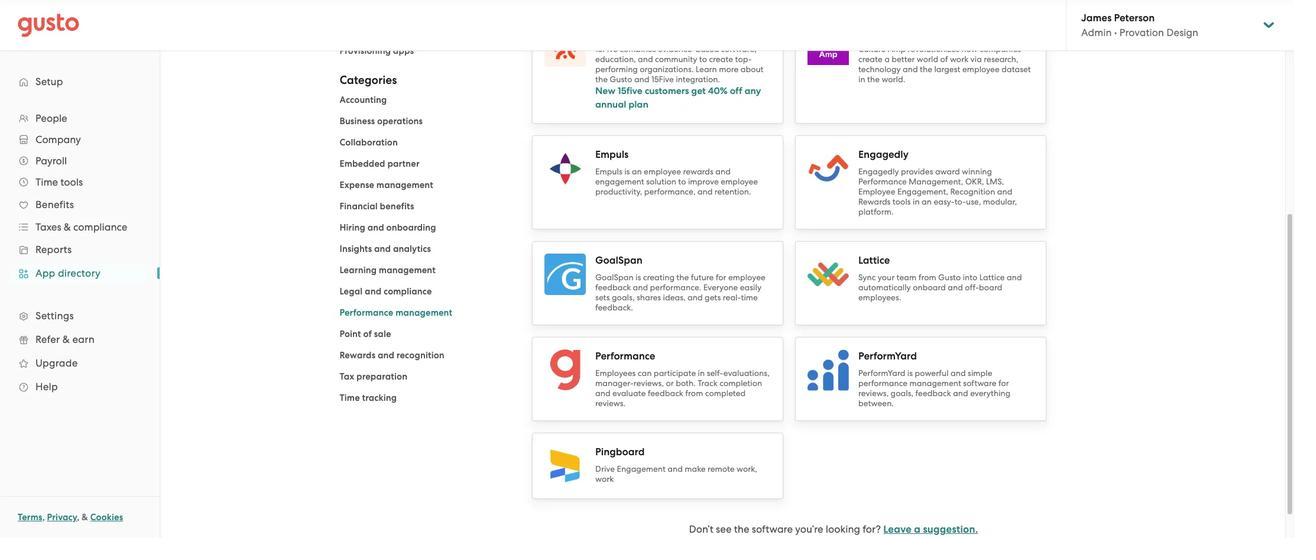 Task type: vqa. For each thing, say whether or not it's contained in the screenshot.
Employees.
yes



Task type: locate. For each thing, give the bounding box(es) containing it.
0 horizontal spatial 15five
[[595, 44, 618, 54]]

of up the largest on the top right of the page
[[940, 54, 948, 64]]

time down tax
[[340, 393, 360, 403]]

& left earn
[[63, 333, 70, 345]]

education,
[[595, 54, 636, 64]]

of inside the culture amp revolutionizes how companies create a better world of work via research, technology and the largest employee dataset in the world.
[[940, 54, 948, 64]]

earn
[[72, 333, 95, 345]]

is up engagement
[[624, 167, 630, 176]]

embedded partner link
[[340, 158, 420, 169]]

and up 'improve'
[[716, 167, 731, 176]]

0 horizontal spatial gusto
[[610, 74, 632, 84]]

create up the 'more'
[[709, 54, 733, 64]]

preparation
[[357, 371, 407, 382]]

is inside 'empuls empuls is an employee rewards and engagement solution to improve employee productivity, performance, and retention.'
[[624, 167, 630, 176]]

productivity,
[[595, 187, 642, 196]]

0 vertical spatial performyard
[[858, 350, 917, 362]]

1 vertical spatial lattice
[[980, 273, 1005, 282]]

admin
[[1081, 27, 1112, 38]]

a right the leave
[[914, 523, 921, 536]]

management up recognition
[[396, 307, 452, 318]]

1 create from the left
[[709, 54, 733, 64]]

1 horizontal spatial gusto
[[938, 273, 961, 282]]

0 vertical spatial is
[[624, 167, 630, 176]]

recognition
[[397, 350, 445, 361]]

and up shares
[[633, 283, 648, 292]]

0 vertical spatial software
[[963, 378, 997, 388]]

work
[[950, 54, 969, 64], [595, 474, 614, 484]]

management
[[377, 180, 433, 190], [379, 265, 436, 276], [396, 307, 452, 318], [910, 378, 961, 388]]

goalspan
[[595, 254, 643, 267], [595, 273, 634, 282]]

1 horizontal spatial to
[[699, 54, 707, 64]]

0 horizontal spatial for
[[716, 273, 726, 282]]

0 horizontal spatial in
[[698, 368, 705, 378]]

0 horizontal spatial of
[[363, 329, 372, 339]]

the inside 15five combines evidence-based software, education, and community to create top- performing organizations. learn more about the gusto and 15five integration. new 15five customers get 40% off any annual plan
[[595, 74, 608, 84]]

app directory link
[[12, 262, 148, 284]]

goals, down performance
[[891, 388, 914, 398]]

0 horizontal spatial software
[[752, 523, 793, 535]]

1 horizontal spatial of
[[940, 54, 948, 64]]

and left make
[[668, 464, 683, 474]]

suggestion.
[[923, 523, 978, 536]]

compliance up performance management link on the bottom of page
[[384, 286, 432, 297]]

1 vertical spatial for
[[999, 378, 1009, 388]]

0 horizontal spatial from
[[685, 388, 703, 398]]

2 create from the left
[[858, 54, 883, 64]]

shares
[[637, 293, 661, 302]]

pingboard logo image
[[545, 445, 586, 487]]

feedback up sets
[[595, 283, 631, 292]]

pingboard
[[595, 446, 645, 458]]

0 vertical spatial engagedly
[[858, 148, 909, 161]]

software left "you're" at the bottom
[[752, 523, 793, 535]]

award
[[935, 167, 960, 176]]

accounting link
[[340, 95, 387, 105]]

1 vertical spatial time
[[340, 393, 360, 403]]

business operations
[[340, 116, 423, 127]]

work down how
[[950, 54, 969, 64]]

reviews,
[[634, 378, 664, 388], [858, 388, 889, 398]]

partner
[[387, 158, 420, 169]]

time down payroll
[[35, 176, 58, 188]]

and left the simple on the right
[[951, 368, 966, 378]]

0 horizontal spatial performance
[[340, 307, 393, 318]]

annual
[[595, 98, 626, 110]]

from up onboard
[[919, 273, 936, 282]]

legal and compliance link
[[340, 286, 432, 297]]

gusto down performing
[[610, 74, 632, 84]]

feedback down powerful
[[916, 388, 951, 398]]

an up engagement
[[632, 167, 642, 176]]

recognition
[[950, 187, 995, 196]]

in up track
[[698, 368, 705, 378]]

1 vertical spatial rewards
[[340, 350, 376, 361]]

0 horizontal spatial feedback
[[595, 283, 631, 292]]

1 horizontal spatial for
[[999, 378, 1009, 388]]

& inside dropdown button
[[64, 221, 71, 233]]

embedded partner
[[340, 158, 420, 169]]

and down sale
[[378, 350, 394, 361]]

performance
[[858, 378, 908, 388]]

0 vertical spatial in
[[858, 74, 865, 84]]

15five logo image
[[545, 25, 586, 67]]

0 vertical spatial tools
[[60, 176, 83, 188]]

software inside the 'don't see the software you're looking for? leave a suggestion.'
[[752, 523, 793, 535]]

of left sale
[[363, 329, 372, 339]]

for up everyone
[[716, 273, 726, 282]]

software down the simple on the right
[[963, 378, 997, 388]]

provisioning apps link
[[340, 46, 414, 56]]

0 vertical spatial reviews,
[[634, 378, 664, 388]]

a up technology
[[885, 54, 890, 64]]

time inside dropdown button
[[35, 176, 58, 188]]

0 vertical spatial rewards
[[858, 197, 891, 206]]

create inside 15five combines evidence-based software, education, and community to create top- performing organizations. learn more about the gusto and 15five integration. new 15five customers get 40% off any annual plan
[[709, 54, 733, 64]]

performance up point of sale link
[[340, 307, 393, 318]]

list
[[340, 93, 514, 405], [0, 108, 160, 398]]

feedback inside performyard performyard is powerful and simple performance management software for reviews, goals, feedback and everything between.
[[916, 388, 951, 398]]

15five down organizations. at the top of the page
[[651, 74, 674, 84]]

in
[[858, 74, 865, 84], [913, 197, 920, 206], [698, 368, 705, 378]]

reviews, up between.
[[858, 388, 889, 398]]

goals, up feedback.
[[612, 293, 635, 302]]

rewards inside engagedly engagedly provides award winning performance management, okr, lms, employee engagement, recognition and rewards tools in an easy-to-use, modular, platform.
[[858, 197, 891, 206]]

tools down engagement, at the top right
[[893, 197, 911, 206]]

1 vertical spatial engagedly
[[858, 167, 899, 176]]

management,
[[909, 177, 963, 186]]

0 vertical spatial from
[[919, 273, 936, 282]]

performance employees can participate in self-evaluations, manager-reviews, or both. track completion and evaluate feedback from completed reviews.
[[595, 350, 770, 408]]

learning
[[340, 265, 377, 276]]

1 vertical spatial work
[[595, 474, 614, 484]]

1 horizontal spatial feedback
[[648, 388, 683, 398]]

2 vertical spatial is
[[907, 368, 913, 378]]

integration.
[[676, 74, 720, 84]]

provation
[[1120, 27, 1164, 38]]

0 vertical spatial work
[[950, 54, 969, 64]]

in inside the culture amp revolutionizes how companies create a better world of work via research, technology and the largest employee dataset in the world.
[[858, 74, 865, 84]]

based
[[696, 44, 719, 54]]

performance,
[[644, 187, 696, 196]]

0 vertical spatial goalspan
[[595, 254, 643, 267]]

0 horizontal spatial list
[[0, 108, 160, 398]]

track
[[698, 378, 718, 388]]

0 horizontal spatial an
[[632, 167, 642, 176]]

for inside goalspan goalspan is creating the future for employee feedback and performance. everyone easily sets goals, shares ideas, and gets real-time feedback.
[[716, 273, 726, 282]]

time for time tools
[[35, 176, 58, 188]]

insights
[[340, 244, 372, 254]]

0 vertical spatial &
[[64, 221, 71, 233]]

refer & earn
[[35, 333, 95, 345]]

0 vertical spatial lattice
[[858, 254, 890, 267]]

compliance for taxes & compliance
[[73, 221, 127, 233]]

to-
[[955, 197, 966, 206]]

0 horizontal spatial goals,
[[612, 293, 635, 302]]

about
[[741, 64, 764, 74]]

& for compliance
[[64, 221, 71, 233]]

0 vertical spatial performance
[[858, 177, 907, 186]]

& for earn
[[63, 333, 70, 345]]

and down 'improve'
[[698, 187, 713, 196]]

compliance for legal and compliance
[[384, 286, 432, 297]]

time tools button
[[12, 171, 148, 193]]

an down engagement, at the top right
[[922, 197, 932, 206]]

is inside performyard performyard is powerful and simple performance management software for reviews, goals, feedback and everything between.
[[907, 368, 913, 378]]

1 horizontal spatial tools
[[893, 197, 911, 206]]

time tracking
[[340, 393, 397, 403]]

via
[[971, 54, 982, 64]]

& left cookies button
[[82, 512, 88, 523]]

rewards
[[683, 167, 714, 176]]

revolutionizes
[[908, 44, 960, 54]]

0 horizontal spatial tools
[[60, 176, 83, 188]]

insights and analytics
[[340, 244, 431, 254]]

tools inside engagedly engagedly provides award winning performance management, okr, lms, employee engagement, recognition and rewards tools in an easy-to-use, modular, platform.
[[893, 197, 911, 206]]

from down both.
[[685, 388, 703, 398]]

combines
[[620, 44, 656, 54]]

2 horizontal spatial feedback
[[916, 388, 951, 398]]

2 horizontal spatial performance
[[858, 177, 907, 186]]

financial benefits link
[[340, 201, 414, 212]]

1 horizontal spatial performance
[[595, 350, 655, 362]]

1 horizontal spatial goals,
[[891, 388, 914, 398]]

0 vertical spatial time
[[35, 176, 58, 188]]

reviews, down can
[[634, 378, 664, 388]]

performance up employees
[[595, 350, 655, 362]]

0 vertical spatial for
[[716, 273, 726, 282]]

and up reviews.
[[595, 388, 610, 398]]

engagement
[[595, 177, 644, 186]]

15five up education, on the top of the page
[[595, 44, 618, 54]]

the right see
[[734, 523, 749, 535]]

customers
[[645, 85, 689, 96]]

, left cookies button
[[77, 512, 79, 523]]

is for empuls
[[624, 167, 630, 176]]

for up everything
[[999, 378, 1009, 388]]

and up learning management link
[[374, 244, 391, 254]]

employee down via
[[962, 64, 1000, 74]]

performance inside performance employees can participate in self-evaluations, manager-reviews, or both. track completion and evaluate feedback from completed reviews.
[[595, 350, 655, 362]]

real-
[[723, 293, 741, 302]]

1 vertical spatial goalspan
[[595, 273, 634, 282]]

rewards and recognition link
[[340, 350, 445, 361]]

gusto left into at right
[[938, 273, 961, 282]]

management down powerful
[[910, 378, 961, 388]]

payroll button
[[12, 150, 148, 171]]

feedback down or at the right bottom of the page
[[648, 388, 683, 398]]

is left "creating"
[[636, 273, 641, 282]]

taxes & compliance button
[[12, 216, 148, 238]]

2 performyard from the top
[[858, 368, 905, 378]]

1 horizontal spatial software
[[963, 378, 997, 388]]

performance management link
[[340, 307, 452, 318]]

goals,
[[612, 293, 635, 302], [891, 388, 914, 398]]

business operations link
[[340, 116, 423, 127]]

employee up easily
[[728, 273, 766, 282]]

1 vertical spatial is
[[636, 273, 641, 282]]

1 horizontal spatial list
[[340, 93, 514, 405]]

lattice up board
[[980, 273, 1005, 282]]

0 vertical spatial gusto
[[610, 74, 632, 84]]

2 engagedly from the top
[[858, 167, 899, 176]]

hiring and onboarding
[[340, 222, 436, 233]]

1 horizontal spatial rewards
[[858, 197, 891, 206]]

performance up employee
[[858, 177, 907, 186]]

0 vertical spatial compliance
[[73, 221, 127, 233]]

1 horizontal spatial from
[[919, 273, 936, 282]]

1 horizontal spatial work
[[950, 54, 969, 64]]

management for expense management
[[377, 180, 433, 190]]

the up performance.
[[677, 273, 689, 282]]

1 vertical spatial from
[[685, 388, 703, 398]]

1 vertical spatial performyard
[[858, 368, 905, 378]]

1 vertical spatial &
[[63, 333, 70, 345]]

1 vertical spatial software
[[752, 523, 793, 535]]

provides
[[901, 167, 933, 176]]

get
[[691, 85, 706, 96]]

management down partner
[[377, 180, 433, 190]]

to up "learn"
[[699, 54, 707, 64]]

, left "privacy" link
[[42, 512, 45, 523]]

lattice logo image
[[808, 263, 849, 286]]

and down the simple on the right
[[953, 388, 968, 398]]

1 vertical spatial to
[[678, 177, 686, 186]]

0 horizontal spatial time
[[35, 176, 58, 188]]

0 vertical spatial to
[[699, 54, 707, 64]]

team
[[897, 273, 917, 282]]

performance for performance management
[[340, 307, 393, 318]]

software,
[[721, 44, 757, 54]]

and right legal
[[365, 286, 381, 297]]

work inside pingboard drive engagement and make remote work, work
[[595, 474, 614, 484]]

time for time tracking
[[340, 393, 360, 403]]

for inside performyard performyard is powerful and simple performance management software for reviews, goals, feedback and everything between.
[[999, 378, 1009, 388]]

•
[[1114, 27, 1117, 38]]

1 horizontal spatial in
[[858, 74, 865, 84]]

operations
[[377, 116, 423, 127]]

james peterson admin • provation design
[[1081, 12, 1198, 38]]

2 horizontal spatial in
[[913, 197, 920, 206]]

tools down payroll dropdown button
[[60, 176, 83, 188]]

1 horizontal spatial create
[[858, 54, 883, 64]]

in down technology
[[858, 74, 865, 84]]

1 horizontal spatial an
[[922, 197, 932, 206]]

work down drive
[[595, 474, 614, 484]]

0 horizontal spatial rewards
[[340, 350, 376, 361]]

0 vertical spatial of
[[940, 54, 948, 64]]

lattice up sync in the bottom of the page
[[858, 254, 890, 267]]

1 horizontal spatial reviews,
[[858, 388, 889, 398]]

rewards up platform. at the top right of page
[[858, 197, 891, 206]]

compliance down benefits link
[[73, 221, 127, 233]]

is inside goalspan goalspan is creating the future for employee feedback and performance. everyone easily sets goals, shares ideas, and gets real-time feedback.
[[636, 273, 641, 282]]

and up modular,
[[997, 187, 1012, 196]]

performance inside engagedly engagedly provides award winning performance management, okr, lms, employee engagement, recognition and rewards tools in an easy-to-use, modular, platform.
[[858, 177, 907, 186]]

rewards down point
[[340, 350, 376, 361]]

1 goalspan from the top
[[595, 254, 643, 267]]

the down world
[[920, 64, 932, 74]]

1 vertical spatial a
[[914, 523, 921, 536]]

is left powerful
[[907, 368, 913, 378]]

benefits link
[[12, 194, 148, 215]]

15five
[[618, 85, 643, 96]]

don't see the software you're looking for? leave a suggestion.
[[689, 523, 978, 536]]

employee
[[858, 187, 895, 196]]

1 vertical spatial empuls
[[595, 167, 622, 176]]

from
[[919, 273, 936, 282], [685, 388, 703, 398]]

the up new on the left top of page
[[595, 74, 608, 84]]

create down culture
[[858, 54, 883, 64]]

0 horizontal spatial a
[[885, 54, 890, 64]]

terms link
[[18, 512, 42, 523]]

& right taxes on the top of page
[[64, 221, 71, 233]]

0 vertical spatial empuls
[[595, 148, 629, 161]]

1 horizontal spatial a
[[914, 523, 921, 536]]

0 horizontal spatial is
[[624, 167, 630, 176]]

world.
[[882, 74, 905, 84]]

1 vertical spatial compliance
[[384, 286, 432, 297]]

everything
[[970, 388, 1011, 398]]

1 vertical spatial an
[[922, 197, 932, 206]]

1 horizontal spatial is
[[636, 273, 641, 282]]

0 horizontal spatial ,
[[42, 512, 45, 523]]

0 vertical spatial an
[[632, 167, 642, 176]]

1 horizontal spatial compliance
[[384, 286, 432, 297]]

management inside performyard performyard is powerful and simple performance management software for reviews, goals, feedback and everything between.
[[910, 378, 961, 388]]

1 vertical spatial gusto
[[938, 273, 961, 282]]

new
[[595, 85, 616, 96]]

the inside goalspan goalspan is creating the future for employee feedback and performance. everyone easily sets goals, shares ideas, and gets real-time feedback.
[[677, 273, 689, 282]]

2 empuls from the top
[[595, 167, 622, 176]]

financial
[[340, 201, 378, 212]]

to up performance, in the top of the page
[[678, 177, 686, 186]]

an inside engagedly engagedly provides award winning performance management, okr, lms, employee engagement, recognition and rewards tools in an easy-to-use, modular, platform.
[[922, 197, 932, 206]]

legal and compliance
[[340, 286, 432, 297]]

0 horizontal spatial work
[[595, 474, 614, 484]]

analytics
[[393, 244, 431, 254]]

employee
[[962, 64, 1000, 74], [644, 167, 681, 176], [721, 177, 758, 186], [728, 273, 766, 282]]

0 vertical spatial a
[[885, 54, 890, 64]]

2 vertical spatial performance
[[595, 350, 655, 362]]

1 horizontal spatial time
[[340, 393, 360, 403]]

1 vertical spatial goals,
[[891, 388, 914, 398]]

self-
[[707, 368, 723, 378]]

1 horizontal spatial lattice
[[980, 273, 1005, 282]]

gusto inside the lattice sync your team from gusto into lattice and automatically onboard and off-board employees.
[[938, 273, 961, 282]]

and down better
[[903, 64, 918, 74]]

management down the analytics
[[379, 265, 436, 276]]

rewards and recognition
[[340, 350, 445, 361]]

2 vertical spatial in
[[698, 368, 705, 378]]

0 horizontal spatial reviews,
[[634, 378, 664, 388]]

in down engagement, at the top right
[[913, 197, 920, 206]]

engagedly logo image
[[808, 148, 849, 189]]

1 vertical spatial tools
[[893, 197, 911, 206]]

compliance inside dropdown button
[[73, 221, 127, 233]]

1 vertical spatial in
[[913, 197, 920, 206]]

1 horizontal spatial 15five
[[651, 74, 674, 84]]

and inside pingboard drive engagement and make remote work, work
[[668, 464, 683, 474]]

sale
[[374, 329, 391, 339]]

& inside 'link'
[[63, 333, 70, 345]]

rewards
[[858, 197, 891, 206], [340, 350, 376, 361]]

0 vertical spatial goals,
[[612, 293, 635, 302]]

feedback inside goalspan goalspan is creating the future for employee feedback and performance. everyone easily sets goals, shares ideas, and gets real-time feedback.
[[595, 283, 631, 292]]

of
[[940, 54, 948, 64], [363, 329, 372, 339]]

from inside the lattice sync your team from gusto into lattice and automatically onboard and off-board employees.
[[919, 273, 936, 282]]

0 horizontal spatial compliance
[[73, 221, 127, 233]]



Task type: describe. For each thing, give the bounding box(es) containing it.
reviews, inside performyard performyard is powerful and simple performance management software for reviews, goals, feedback and everything between.
[[858, 388, 889, 398]]

an inside 'empuls empuls is an employee rewards and engagement solution to improve employee productivity, performance, and retention.'
[[632, 167, 642, 176]]

2 , from the left
[[77, 512, 79, 523]]

employee inside the culture amp revolutionizes how companies create a better world of work via research, technology and the largest employee dataset in the world.
[[962, 64, 1000, 74]]

people button
[[12, 108, 148, 129]]

is for goalspan
[[636, 273, 641, 282]]

management for performance management
[[396, 307, 452, 318]]

empuls logo image
[[545, 148, 586, 189]]

into
[[963, 273, 978, 282]]

performance logo image
[[545, 349, 586, 391]]

terms
[[18, 512, 42, 523]]

0 vertical spatial 15five
[[595, 44, 618, 54]]

and right into at right
[[1007, 273, 1022, 282]]

performing
[[595, 64, 638, 74]]

from inside performance employees can participate in self-evaluations, manager-reviews, or both. track completion and evaluate feedback from completed reviews.
[[685, 388, 703, 398]]

gusto inside 15five combines evidence-based software, education, and community to create top- performing organizations. learn more about the gusto and 15five integration. new 15five customers get 40% off any annual plan
[[610, 74, 632, 84]]

to inside 'empuls empuls is an employee rewards and engagement solution to improve employee productivity, performance, and retention.'
[[678, 177, 686, 186]]

goalspan logo image
[[545, 254, 586, 295]]

sets
[[595, 293, 610, 302]]

refer & earn link
[[12, 329, 148, 350]]

how
[[962, 44, 978, 54]]

employee up solution
[[644, 167, 681, 176]]

and inside engagedly engagedly provides award winning performance management, okr, lms, employee engagement, recognition and rewards tools in an easy-to-use, modular, platform.
[[997, 187, 1012, 196]]

feedback.
[[595, 303, 633, 312]]

0 horizontal spatial lattice
[[858, 254, 890, 267]]

2 goalspan from the top
[[595, 273, 634, 282]]

see
[[716, 523, 732, 535]]

and inside the culture amp revolutionizes how companies create a better world of work via research, technology and the largest employee dataset in the world.
[[903, 64, 918, 74]]

powerful
[[915, 368, 949, 378]]

a inside the culture amp revolutionizes how companies create a better world of work via research, technology and the largest employee dataset in the world.
[[885, 54, 890, 64]]

and down combines
[[638, 54, 653, 64]]

work inside the culture amp revolutionizes how companies create a better world of work via research, technology and the largest employee dataset in the world.
[[950, 54, 969, 64]]

accounting
[[340, 95, 387, 105]]

1 vertical spatial 15five
[[651, 74, 674, 84]]

is for performyard
[[907, 368, 913, 378]]

cookies
[[90, 512, 123, 523]]

point of sale
[[340, 329, 391, 339]]

list containing people
[[0, 108, 160, 398]]

performyard logo image
[[808, 349, 849, 391]]

tracking
[[362, 393, 397, 403]]

taxes
[[35, 221, 61, 233]]

benefits
[[35, 199, 74, 210]]

performance for performance employees can participate in self-evaluations, manager-reviews, or both. track completion and evaluate feedback from completed reviews.
[[595, 350, 655, 362]]

easy-
[[934, 197, 955, 206]]

you're
[[795, 523, 823, 535]]

hiring
[[340, 222, 365, 233]]

1 , from the left
[[42, 512, 45, 523]]

completed
[[705, 388, 746, 398]]

onboard
[[913, 283, 946, 292]]

apps
[[393, 46, 414, 56]]

rewards inside list
[[340, 350, 376, 361]]

okr,
[[965, 177, 984, 186]]

software inside performyard performyard is powerful and simple performance management software for reviews, goals, feedback and everything between.
[[963, 378, 997, 388]]

culture amp revolutionizes how companies create a better world of work via research, technology and the largest employee dataset in the world. button
[[795, 13, 1046, 124]]

tax
[[340, 371, 354, 382]]

more
[[719, 64, 739, 74]]

employee inside goalspan goalspan is creating the future for employee feedback and performance. everyone easily sets goals, shares ideas, and gets real-time feedback.
[[728, 273, 766, 282]]

home image
[[18, 13, 79, 37]]

and up 15five
[[634, 74, 649, 84]]

legal
[[340, 286, 363, 297]]

in inside performance employees can participate in self-evaluations, manager-reviews, or both. track completion and evaluate feedback from completed reviews.
[[698, 368, 705, 378]]

amp
[[888, 44, 906, 54]]

reviews, inside performance employees can participate in self-evaluations, manager-reviews, or both. track completion and evaluate feedback from completed reviews.
[[634, 378, 664, 388]]

list containing accounting
[[340, 93, 514, 405]]

company
[[35, 134, 81, 145]]

upgrade link
[[12, 352, 148, 374]]

gusto navigation element
[[0, 51, 160, 417]]

retention.
[[715, 187, 751, 196]]

dataset
[[1002, 64, 1031, 74]]

pingboard drive engagement and make remote work, work
[[595, 446, 757, 484]]

solution
[[646, 177, 676, 186]]

company button
[[12, 129, 148, 150]]

culture amp revolutionizes how companies create a better world of work via research, technology and the largest employee dataset in the world.
[[858, 44, 1031, 84]]

evaluate
[[612, 388, 646, 398]]

everyone
[[703, 283, 738, 292]]

employee up retention.
[[721, 177, 758, 186]]

engagement,
[[897, 187, 948, 196]]

better
[[892, 54, 915, 64]]

research,
[[984, 54, 1018, 64]]

create inside the culture amp revolutionizes how companies create a better world of work via research, technology and the largest employee dataset in the world.
[[858, 54, 883, 64]]

privacy
[[47, 512, 77, 523]]

culture amp logo image
[[808, 27, 849, 65]]

feedback inside performance employees can participate in self-evaluations, manager-reviews, or both. track completion and evaluate feedback from completed reviews.
[[648, 388, 683, 398]]

1 empuls from the top
[[595, 148, 629, 161]]

james
[[1081, 12, 1112, 24]]

simple
[[968, 368, 992, 378]]

goalspan goalspan is creating the future for employee feedback and performance. everyone easily sets goals, shares ideas, and gets real-time feedback.
[[595, 254, 766, 312]]

and left off-
[[948, 283, 963, 292]]

collaboration link
[[340, 137, 398, 148]]

1 vertical spatial of
[[363, 329, 372, 339]]

technology
[[858, 64, 901, 74]]

payroll
[[35, 155, 67, 167]]

financial benefits
[[340, 201, 414, 212]]

platform.
[[858, 207, 894, 216]]

management for learning management
[[379, 265, 436, 276]]

leave
[[883, 523, 912, 536]]

cookies button
[[90, 510, 123, 524]]

winning
[[962, 167, 992, 176]]

goals, inside performyard performyard is powerful and simple performance management software for reviews, goals, feedback and everything between.
[[891, 388, 914, 398]]

point
[[340, 329, 361, 339]]

easily
[[740, 283, 762, 292]]

the down technology
[[867, 74, 880, 84]]

empuls empuls is an employee rewards and engagement solution to improve employee productivity, performance, and retention.
[[595, 148, 758, 196]]

the inside the 'don't see the software you're looking for? leave a suggestion.'
[[734, 523, 749, 535]]

and left gets
[[688, 293, 703, 302]]

expense management
[[340, 180, 433, 190]]

gets
[[705, 293, 721, 302]]

tools inside dropdown button
[[60, 176, 83, 188]]

1 performyard from the top
[[858, 350, 917, 362]]

15five combines evidence-based software, education, and community to create top- performing organizations. learn more about the gusto and 15five integration. new 15five customers get 40% off any annual plan
[[595, 44, 764, 110]]

learning management link
[[340, 265, 436, 276]]

1 engagedly from the top
[[858, 148, 909, 161]]

can
[[638, 368, 652, 378]]

companies
[[980, 44, 1021, 54]]

in inside engagedly engagedly provides award winning performance management, okr, lms, employee engagement, recognition and rewards tools in an easy-to-use, modular, platform.
[[913, 197, 920, 206]]

setup link
[[12, 71, 148, 92]]

tax preparation link
[[340, 371, 407, 382]]

categories
[[340, 73, 397, 87]]

reports
[[35, 244, 72, 255]]

both.
[[676, 378, 696, 388]]

2 vertical spatial &
[[82, 512, 88, 523]]

organizations.
[[640, 64, 694, 74]]

your
[[878, 273, 895, 282]]

provisioning apps
[[340, 46, 414, 56]]

and down 'financial benefits' link
[[368, 222, 384, 233]]

goals, inside goalspan goalspan is creating the future for employee feedback and performance. everyone easily sets goals, shares ideas, and gets real-time feedback.
[[612, 293, 635, 302]]

lms,
[[986, 177, 1004, 186]]

app directory
[[35, 267, 101, 279]]

ideas,
[[663, 293, 686, 302]]

plan
[[629, 98, 648, 110]]

and inside performance employees can participate in self-evaluations, manager-reviews, or both. track completion and evaluate feedback from completed reviews.
[[595, 388, 610, 398]]

any
[[745, 85, 761, 96]]

to inside 15five combines evidence-based software, education, and community to create top- performing organizations. learn more about the gusto and 15five integration. new 15five customers get 40% off any annual plan
[[699, 54, 707, 64]]

community
[[655, 54, 697, 64]]

refer
[[35, 333, 60, 345]]

reviews.
[[595, 398, 626, 408]]



